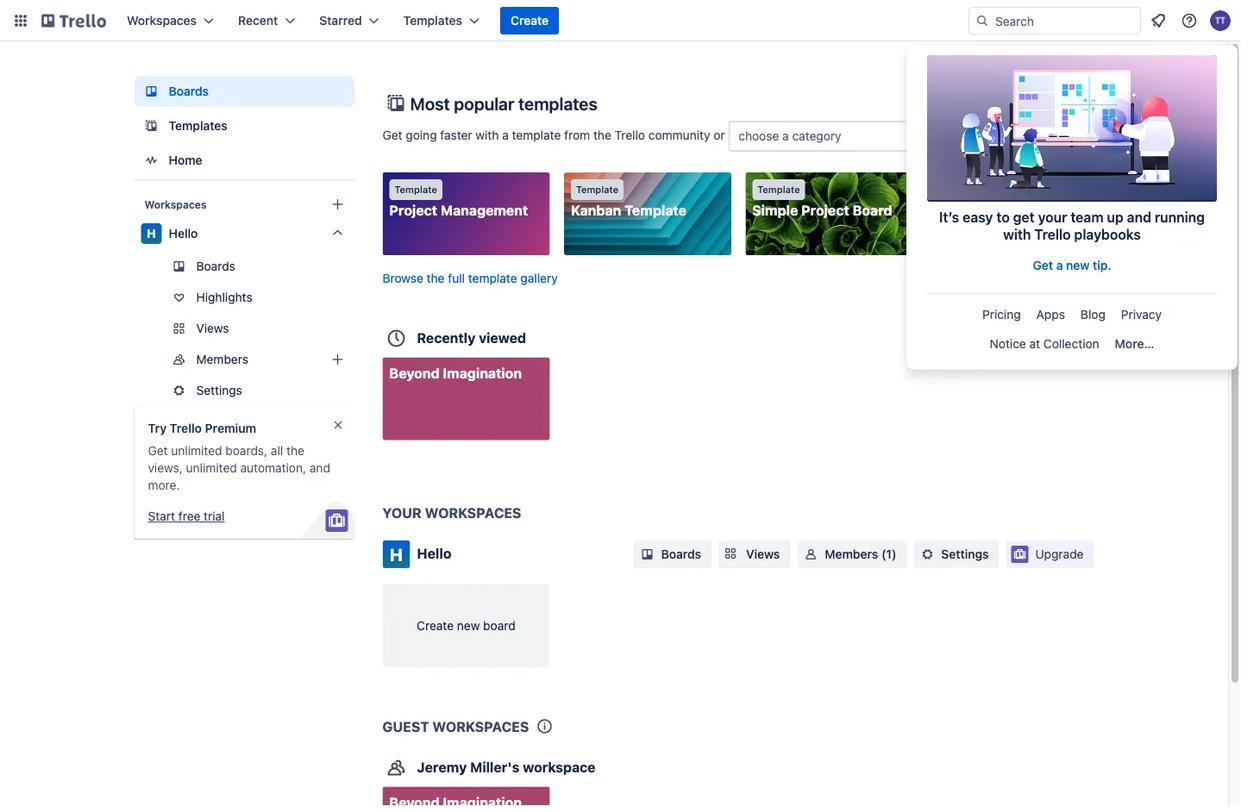 Task type: describe. For each thing, give the bounding box(es) containing it.
members link
[[134, 346, 355, 373]]

gallery
[[520, 271, 558, 285]]

recently
[[417, 329, 476, 346]]

more…
[[1115, 337, 1154, 351]]

0 horizontal spatial templates
[[169, 119, 228, 133]]

get going faster with a template from the trello community or
[[383, 128, 728, 142]]

get
[[1013, 209, 1035, 226]]

template board image
[[141, 116, 162, 136]]

collection
[[1044, 337, 1099, 351]]

your workspaces
[[383, 505, 521, 521]]

and inside try trello premium get unlimited boards, all the views, unlimited automation, and more.
[[310, 461, 330, 475]]

0 vertical spatial unlimited
[[171, 444, 222, 458]]

0 vertical spatial h
[[147, 226, 156, 241]]

blog
[[1081, 307, 1106, 322]]

workspaces inside dropdown button
[[127, 13, 197, 28]]

most
[[410, 93, 450, 113]]

or
[[713, 128, 725, 142]]

1 vertical spatial views link
[[719, 541, 790, 568]]

automation,
[[240, 461, 306, 475]]

privacy link
[[1114, 301, 1169, 329]]

remote
[[934, 202, 985, 219]]

and inside it's easy to get your team up and running with trello playbooks
[[1127, 209, 1151, 226]]

guest workspaces
[[383, 718, 529, 735]]

template remote team hub
[[934, 184, 1055, 219]]

imagination
[[443, 365, 522, 381]]

workspaces for your workspaces
[[425, 505, 521, 521]]

template for simple
[[758, 184, 800, 195]]

1 horizontal spatial settings
[[941, 547, 989, 562]]

the for try trello premium get unlimited boards, all the views, unlimited automation, and more.
[[286, 444, 304, 458]]

project inside template simple project board
[[801, 202, 849, 219]]

try trello premium get unlimited boards, all the views, unlimited automation, and more.
[[148, 421, 330, 493]]

browse the full template gallery
[[383, 271, 558, 285]]

0 horizontal spatial hello
[[169, 226, 198, 241]]

0 horizontal spatial settings link
[[134, 377, 355, 405]]

upgrade
[[1035, 547, 1084, 562]]

recent button
[[228, 7, 306, 35]]

tip.
[[1093, 258, 1111, 273]]

board
[[853, 202, 892, 219]]

going
[[406, 128, 437, 142]]

1 horizontal spatial trello
[[615, 128, 645, 142]]

0 horizontal spatial settings
[[196, 383, 242, 398]]

up
[[1107, 209, 1124, 226]]

a for get a new tip.
[[1056, 258, 1063, 273]]

hub
[[1028, 202, 1055, 219]]

easy
[[963, 209, 993, 226]]

workspace
[[523, 759, 596, 775]]

sm image
[[802, 546, 820, 563]]

recent
[[238, 13, 278, 28]]

jeremy
[[417, 759, 467, 775]]

get for get a new tip.
[[1033, 258, 1053, 273]]

boards for views
[[661, 547, 701, 562]]

1 horizontal spatial hello
[[417, 546, 451, 562]]

views,
[[148, 461, 183, 475]]

to
[[997, 209, 1010, 226]]

most popular templates
[[410, 93, 597, 113]]

template simple project board
[[752, 184, 892, 219]]

back to home image
[[41, 7, 106, 35]]

notice at collection link
[[983, 330, 1106, 358]]

more… button
[[1108, 330, 1161, 358]]

open information menu image
[[1181, 12, 1198, 29]]

sm image for boards
[[639, 546, 656, 563]]

1 vertical spatial h
[[390, 544, 403, 565]]

0 vertical spatial template
[[512, 128, 561, 142]]

notice at collection
[[990, 337, 1099, 351]]

get a new tip. button
[[927, 252, 1217, 279]]

viewed
[[479, 329, 526, 346]]

0 horizontal spatial new
[[457, 619, 480, 633]]

1 vertical spatial workspaces
[[144, 198, 207, 210]]

apps
[[1036, 307, 1065, 322]]

simple
[[752, 202, 798, 219]]

1 horizontal spatial the
[[427, 271, 445, 285]]

from
[[564, 128, 590, 142]]

full
[[448, 271, 465, 285]]

it's easy to get your team up and running with trello playbooks
[[939, 209, 1205, 243]]

get for get going faster with a template from the trello community or
[[383, 128, 402, 142]]

(1)
[[881, 547, 897, 562]]

templates button
[[393, 7, 490, 35]]

views for the left views link
[[196, 321, 229, 336]]

trial
[[204, 509, 225, 524]]

apps link
[[1030, 301, 1072, 329]]

get a new tip.
[[1033, 258, 1111, 273]]

views for the bottommost views link
[[746, 547, 780, 562]]

blog link
[[1074, 301, 1113, 329]]

search image
[[976, 14, 989, 28]]

at
[[1029, 337, 1040, 351]]

template for project
[[395, 184, 437, 195]]

start free trial button
[[148, 508, 225, 525]]

notice
[[990, 337, 1026, 351]]

your
[[1038, 209, 1067, 226]]

terry turtle (terryturtle) image
[[1210, 10, 1231, 31]]

1 vertical spatial template
[[468, 271, 517, 285]]

members (1)
[[825, 547, 897, 562]]

choose a category
[[739, 129, 842, 143]]

it's
[[939, 209, 959, 226]]

jeremy miller's workspace
[[417, 759, 596, 775]]

team
[[1071, 209, 1104, 226]]

the for get going faster with a template from the trello community or
[[593, 128, 611, 142]]

trello inside try trello premium get unlimited boards, all the views, unlimited automation, and more.
[[170, 421, 202, 436]]

playbooks
[[1074, 226, 1141, 243]]

boards link for highlights
[[134, 253, 355, 280]]

boards,
[[225, 444, 267, 458]]

free
[[178, 509, 200, 524]]

pricing
[[982, 307, 1021, 322]]



Task type: vqa. For each thing, say whether or not it's contained in the screenshot.
Beyond Imagination
yes



Task type: locate. For each thing, give the bounding box(es) containing it.
template for remote
[[939, 184, 982, 195]]

project up browse
[[389, 202, 437, 219]]

guest
[[383, 718, 429, 735]]

2 horizontal spatial a
[[1056, 258, 1063, 273]]

home link
[[134, 145, 355, 176]]

add image
[[327, 349, 348, 370]]

get inside try trello premium get unlimited boards, all the views, unlimited automation, and more.
[[148, 444, 168, 458]]

views link
[[134, 315, 355, 342], [719, 541, 790, 568]]

0 vertical spatial create
[[511, 13, 549, 28]]

0 vertical spatial with
[[476, 128, 499, 142]]

workspaces for guest workspaces
[[432, 718, 529, 735]]

members for members (1)
[[825, 547, 878, 562]]

0 horizontal spatial create
[[417, 619, 454, 633]]

2 horizontal spatial trello
[[1035, 226, 1071, 243]]

new left tip.
[[1066, 258, 1090, 273]]

running
[[1155, 209, 1205, 226]]

0 horizontal spatial a
[[502, 128, 509, 142]]

0 vertical spatial views
[[196, 321, 229, 336]]

0 notifications image
[[1148, 10, 1169, 31]]

trello inside it's easy to get your team up and running with trello playbooks
[[1035, 226, 1071, 243]]

highlights link
[[134, 284, 355, 311]]

it's easy to get your team up and running with trello playbooks link
[[927, 55, 1217, 250]]

trello down your
[[1035, 226, 1071, 243]]

premium
[[205, 421, 256, 436]]

1 vertical spatial new
[[457, 619, 480, 633]]

1 horizontal spatial and
[[1127, 209, 1151, 226]]

get inside button
[[1033, 258, 1053, 273]]

template up remote
[[939, 184, 982, 195]]

templates
[[518, 93, 597, 113]]

1 horizontal spatial settings link
[[914, 541, 999, 568]]

0 horizontal spatial with
[[476, 128, 499, 142]]

views link left sm icon
[[719, 541, 790, 568]]

boards
[[169, 84, 209, 98], [196, 259, 235, 273], [661, 547, 701, 562]]

settings link down 'members' link
[[134, 377, 355, 405]]

settings
[[196, 383, 242, 398], [941, 547, 989, 562]]

views link up 'members' link
[[134, 315, 355, 342]]

the right from
[[593, 128, 611, 142]]

0 horizontal spatial and
[[310, 461, 330, 475]]

home
[[169, 153, 202, 167]]

1 horizontal spatial new
[[1066, 258, 1090, 273]]

sm image
[[639, 546, 656, 563], [919, 546, 936, 563]]

and right up
[[1127, 209, 1151, 226]]

1 horizontal spatial members
[[825, 547, 878, 562]]

highlights
[[196, 290, 252, 304]]

2 vertical spatial get
[[148, 444, 168, 458]]

1 vertical spatial get
[[1033, 258, 1053, 273]]

template kanban template
[[571, 184, 687, 219]]

1 horizontal spatial h
[[390, 544, 403, 565]]

beyond
[[389, 365, 440, 381]]

0 vertical spatial members
[[196, 352, 248, 367]]

project left 'board'
[[801, 202, 849, 219]]

upgrade button
[[1006, 541, 1094, 568]]

2 horizontal spatial the
[[593, 128, 611, 142]]

h down your
[[390, 544, 403, 565]]

trello left community
[[615, 128, 645, 142]]

kanban
[[571, 202, 621, 219]]

recently viewed
[[417, 329, 526, 346]]

0 horizontal spatial views link
[[134, 315, 355, 342]]

1 horizontal spatial project
[[801, 202, 849, 219]]

0 vertical spatial trello
[[615, 128, 645, 142]]

create
[[511, 13, 549, 28], [417, 619, 454, 633]]

1 vertical spatial templates
[[169, 119, 228, 133]]

2 vertical spatial trello
[[170, 421, 202, 436]]

0 vertical spatial settings link
[[134, 377, 355, 405]]

settings up premium
[[196, 383, 242, 398]]

pricing link
[[976, 301, 1028, 329]]

1 vertical spatial workspaces
[[432, 718, 529, 735]]

0 horizontal spatial members
[[196, 352, 248, 367]]

members inside 'members' link
[[196, 352, 248, 367]]

template for kanban
[[576, 184, 619, 195]]

1 vertical spatial with
[[1003, 226, 1031, 243]]

get left going at top
[[383, 128, 402, 142]]

1 vertical spatial boards link
[[134, 253, 355, 280]]

the right all
[[286, 444, 304, 458]]

hello down home
[[169, 226, 198, 241]]

management
[[441, 202, 528, 219]]

with down get
[[1003, 226, 1031, 243]]

boards link
[[134, 76, 355, 107], [134, 253, 355, 280], [634, 541, 712, 568]]

popular
[[454, 93, 514, 113]]

browse
[[383, 271, 423, 285]]

new
[[1066, 258, 1090, 273], [457, 619, 480, 633]]

1 vertical spatial hello
[[417, 546, 451, 562]]

template down the "templates" in the top of the page
[[512, 128, 561, 142]]

with inside it's easy to get your team up and running with trello playbooks
[[1003, 226, 1031, 243]]

0 vertical spatial boards link
[[134, 76, 355, 107]]

create for create new board
[[417, 619, 454, 633]]

0 vertical spatial the
[[593, 128, 611, 142]]

faster
[[440, 128, 472, 142]]

create a workspace image
[[327, 194, 348, 215]]

primary element
[[0, 0, 1241, 41]]

workspaces up miller's at left
[[432, 718, 529, 735]]

2 vertical spatial boards link
[[634, 541, 712, 568]]

create for create
[[511, 13, 549, 28]]

sm image inside settings 'link'
[[919, 546, 936, 563]]

home image
[[141, 150, 162, 171]]

templates inside popup button
[[403, 13, 462, 28]]

template right full
[[468, 271, 517, 285]]

boards link for views
[[634, 541, 712, 568]]

new inside button
[[1066, 258, 1090, 273]]

1 horizontal spatial views
[[746, 547, 780, 562]]

starred button
[[309, 7, 390, 35]]

workspaces
[[425, 505, 521, 521], [432, 718, 529, 735]]

more.
[[148, 478, 180, 493]]

1 horizontal spatial templates
[[403, 13, 462, 28]]

new left board
[[457, 619, 480, 633]]

0 horizontal spatial views
[[196, 321, 229, 336]]

2 vertical spatial the
[[286, 444, 304, 458]]

0 vertical spatial hello
[[169, 226, 198, 241]]

2 horizontal spatial get
[[1033, 258, 1053, 273]]

2 sm image from the left
[[919, 546, 936, 563]]

members for members
[[196, 352, 248, 367]]

0 vertical spatial boards
[[169, 84, 209, 98]]

template inside template simple project board
[[758, 184, 800, 195]]

0 horizontal spatial sm image
[[639, 546, 656, 563]]

try
[[148, 421, 167, 436]]

board image
[[141, 81, 162, 102]]

template project management
[[389, 184, 528, 219]]

template
[[395, 184, 437, 195], [576, 184, 619, 195], [758, 184, 800, 195], [939, 184, 982, 195], [625, 202, 687, 219]]

project inside template project management
[[389, 202, 437, 219]]

views down highlights
[[196, 321, 229, 336]]

template up simple
[[758, 184, 800, 195]]

1 vertical spatial create
[[417, 619, 454, 633]]

settings link
[[134, 377, 355, 405], [914, 541, 999, 568]]

create button
[[500, 7, 559, 35]]

your
[[383, 505, 422, 521]]

views left sm icon
[[746, 547, 780, 562]]

2 vertical spatial boards
[[661, 547, 701, 562]]

unlimited down the boards,
[[186, 461, 237, 475]]

Search field
[[989, 8, 1140, 34]]

0 horizontal spatial trello
[[170, 421, 202, 436]]

team
[[988, 202, 1025, 219]]

beyond imagination link
[[383, 358, 550, 440]]

start
[[148, 509, 175, 524]]

a for choose a category
[[782, 129, 789, 143]]

h down home icon
[[147, 226, 156, 241]]

templates up home
[[169, 119, 228, 133]]

trello right "try"
[[170, 421, 202, 436]]

create inside button
[[511, 13, 549, 28]]

workspaces button
[[116, 7, 224, 35]]

1 vertical spatial members
[[825, 547, 878, 562]]

starred
[[319, 13, 362, 28]]

settings right (1)
[[941, 547, 989, 562]]

hello
[[169, 226, 198, 241], [417, 546, 451, 562]]

project
[[389, 202, 437, 219], [801, 202, 849, 219]]

get up views,
[[148, 444, 168, 458]]

1 vertical spatial trello
[[1035, 226, 1071, 243]]

1 horizontal spatial views link
[[719, 541, 790, 568]]

with right faster at top
[[476, 128, 499, 142]]

1 vertical spatial boards
[[196, 259, 235, 273]]

create new board
[[417, 619, 516, 633]]

and
[[1127, 209, 1151, 226], [310, 461, 330, 475]]

unlimited
[[171, 444, 222, 458], [186, 461, 237, 475]]

members left (1)
[[825, 547, 878, 562]]

template inside template project management
[[395, 184, 437, 195]]

1 vertical spatial settings
[[941, 547, 989, 562]]

get down it's easy to get your team up and running with trello playbooks
[[1033, 258, 1053, 273]]

template down going at top
[[395, 184, 437, 195]]

unlimited up views,
[[171, 444, 222, 458]]

browse the full template gallery link
[[383, 271, 558, 285]]

1 vertical spatial views
[[746, 547, 780, 562]]

miller's
[[470, 759, 520, 775]]

workspaces up board image
[[127, 13, 197, 28]]

the inside try trello premium get unlimited boards, all the views, unlimited automation, and more.
[[286, 444, 304, 458]]

h
[[147, 226, 156, 241], [390, 544, 403, 565]]

0 vertical spatial settings
[[196, 383, 242, 398]]

1 horizontal spatial with
[[1003, 226, 1031, 243]]

1 vertical spatial the
[[427, 271, 445, 285]]

all
[[271, 444, 283, 458]]

0 vertical spatial get
[[383, 128, 402, 142]]

start free trial
[[148, 509, 225, 524]]

settings link right (1)
[[914, 541, 999, 568]]

0 horizontal spatial the
[[286, 444, 304, 458]]

1 vertical spatial and
[[310, 461, 330, 475]]

1 horizontal spatial a
[[782, 129, 789, 143]]

0 vertical spatial new
[[1066, 258, 1090, 273]]

privacy
[[1121, 307, 1162, 322]]

0 horizontal spatial h
[[147, 226, 156, 241]]

0 vertical spatial workspaces
[[127, 13, 197, 28]]

a down it's easy to get your team up and running with trello playbooks
[[1056, 258, 1063, 273]]

the
[[593, 128, 611, 142], [427, 271, 445, 285], [286, 444, 304, 458]]

0 vertical spatial workspaces
[[425, 505, 521, 521]]

0 vertical spatial and
[[1127, 209, 1151, 226]]

members
[[196, 352, 248, 367], [825, 547, 878, 562]]

boards for highlights
[[196, 259, 235, 273]]

1 horizontal spatial create
[[511, 13, 549, 28]]

0 vertical spatial views link
[[134, 315, 355, 342]]

workspaces down home
[[144, 198, 207, 210]]

1 sm image from the left
[[639, 546, 656, 563]]

workspaces right your
[[425, 505, 521, 521]]

members down highlights
[[196, 352, 248, 367]]

the left full
[[427, 271, 445, 285]]

category
[[792, 129, 842, 143]]

trello
[[615, 128, 645, 142], [1035, 226, 1071, 243], [170, 421, 202, 436]]

1 project from the left
[[389, 202, 437, 219]]

2 project from the left
[[801, 202, 849, 219]]

template inside template remote team hub
[[939, 184, 982, 195]]

0 vertical spatial templates
[[403, 13, 462, 28]]

board
[[483, 619, 516, 633]]

templates link
[[134, 110, 355, 141]]

community
[[648, 128, 710, 142]]

and right automation,
[[310, 461, 330, 475]]

get
[[383, 128, 402, 142], [1033, 258, 1053, 273], [148, 444, 168, 458]]

1 vertical spatial settings link
[[914, 541, 999, 568]]

with
[[476, 128, 499, 142], [1003, 226, 1031, 243]]

1 vertical spatial unlimited
[[186, 461, 237, 475]]

0 horizontal spatial get
[[148, 444, 168, 458]]

template up kanban
[[576, 184, 619, 195]]

views
[[196, 321, 229, 336], [746, 547, 780, 562]]

0 horizontal spatial project
[[389, 202, 437, 219]]

1 horizontal spatial get
[[383, 128, 402, 142]]

a inside get a new tip. button
[[1056, 258, 1063, 273]]

template right kanban
[[625, 202, 687, 219]]

1 horizontal spatial sm image
[[919, 546, 936, 563]]

choose
[[739, 129, 779, 143]]

hello down 'your workspaces'
[[417, 546, 451, 562]]

templates up most
[[403, 13, 462, 28]]

sm image for settings
[[919, 546, 936, 563]]

a down most popular templates
[[502, 128, 509, 142]]

a right choose
[[782, 129, 789, 143]]



